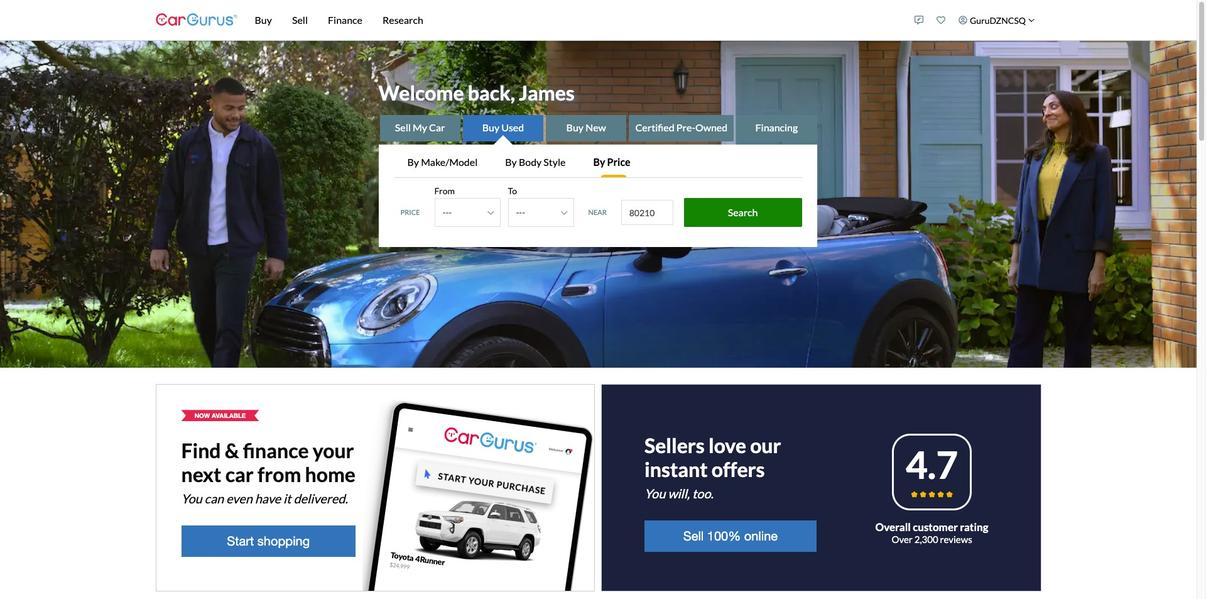 Task type: describe. For each thing, give the bounding box(es) containing it.
from inside find & finance your next car from home you can even have it delivered.
[[258, 462, 301, 487]]

4.7
[[906, 442, 959, 487]]

buy for buy used
[[483, 121, 500, 133]]

0 vertical spatial price
[[608, 156, 631, 168]]

james
[[519, 80, 575, 105]]

rating
[[961, 521, 989, 534]]

delivered.
[[294, 491, 348, 506]]

certified
[[636, 121, 675, 133]]

it
[[283, 491, 291, 506]]

&
[[225, 438, 239, 463]]

online
[[745, 529, 778, 543]]

have
[[255, 491, 281, 506]]

will,
[[668, 486, 690, 501]]

too.
[[693, 486, 714, 501]]

finance button
[[318, 0, 373, 40]]

available
[[212, 412, 246, 419]]

style
[[544, 156, 566, 168]]

welcome
[[379, 80, 464, 105]]

overall customer rating over 2,300 reviews
[[876, 521, 989, 545]]

used
[[502, 121, 524, 133]]

instant
[[645, 457, 708, 482]]

can
[[205, 491, 224, 506]]

sell for sell 100% online
[[684, 529, 704, 543]]

near
[[589, 208, 607, 216]]

back,
[[468, 80, 515, 105]]

cargurus logo homepage link link
[[156, 2, 237, 38]]

sell 100% online button
[[645, 521, 817, 552]]

0 horizontal spatial price
[[401, 208, 420, 216]]

research
[[383, 14, 424, 26]]

by body style
[[506, 156, 566, 168]]

sell for sell my car
[[395, 121, 411, 133]]

menu bar containing buy
[[237, 0, 909, 40]]

finance
[[243, 438, 309, 463]]

home
[[305, 462, 356, 487]]

by for by price
[[594, 156, 606, 168]]

new
[[586, 121, 607, 133]]

owned
[[696, 121, 728, 133]]

now
[[195, 412, 210, 419]]

user icon image
[[960, 16, 968, 25]]

make/model
[[421, 156, 478, 168]]

even
[[226, 491, 253, 506]]

start
[[227, 534, 254, 548]]

buy new
[[567, 121, 607, 133]]

sellers
[[645, 433, 705, 458]]

find & finance your next car from home you can even have it delivered.
[[181, 438, 356, 506]]

certified pre-owned
[[636, 121, 728, 133]]

to
[[508, 186, 517, 196]]

buy for buy new
[[567, 121, 584, 133]]

my
[[413, 121, 427, 133]]

2,300
[[915, 534, 939, 545]]

car
[[225, 462, 254, 487]]

gurudzncsq
[[971, 15, 1027, 25]]



Task type: locate. For each thing, give the bounding box(es) containing it.
by
[[408, 156, 419, 168], [506, 156, 517, 168], [594, 156, 606, 168]]

buy left used
[[483, 121, 500, 133]]

100%
[[708, 529, 741, 543]]

start shopping button
[[181, 526, 356, 557]]

1 horizontal spatial sell
[[395, 121, 411, 133]]

our
[[751, 433, 782, 458]]

by price
[[594, 156, 631, 168]]

you left can
[[181, 491, 202, 506]]

from down by make/model
[[435, 186, 455, 196]]

sell inside button
[[684, 529, 704, 543]]

finance
[[328, 14, 363, 26]]

1 horizontal spatial from
[[435, 186, 455, 196]]

gurudzncsq button
[[953, 3, 1042, 38]]

by make/model
[[408, 156, 478, 168]]

by for by make/model
[[408, 156, 419, 168]]

sell button
[[282, 0, 318, 40]]

sell inside dropdown button
[[292, 14, 308, 26]]

0 horizontal spatial you
[[181, 491, 202, 506]]

buy left sell dropdown button
[[255, 14, 272, 26]]

your
[[313, 438, 354, 463]]

reviews
[[941, 534, 973, 545]]

over
[[892, 534, 913, 545]]

car
[[429, 121, 445, 133]]

buy
[[255, 14, 272, 26], [483, 121, 500, 133], [567, 121, 584, 133]]

you
[[645, 486, 666, 501], [181, 491, 202, 506]]

2 by from the left
[[506, 156, 517, 168]]

3 by from the left
[[594, 156, 606, 168]]

Zip telephone field
[[622, 200, 674, 225]]

None submit
[[684, 198, 802, 227]]

buy button
[[245, 0, 282, 40]]

next
[[181, 462, 222, 487]]

now available
[[195, 412, 246, 419]]

0 horizontal spatial by
[[408, 156, 419, 168]]

offers
[[712, 457, 765, 482]]

financing
[[756, 121, 798, 133]]

buy inside buy dropdown button
[[255, 14, 272, 26]]

gurudzncsq menu
[[909, 3, 1042, 38]]

from up it
[[258, 462, 301, 487]]

by left 'body' on the left of the page
[[506, 156, 517, 168]]

sellers love our instant offers you will, too.
[[645, 433, 782, 501]]

1 horizontal spatial price
[[608, 156, 631, 168]]

overall
[[876, 521, 911, 534]]

by down new
[[594, 156, 606, 168]]

customer
[[914, 521, 959, 534]]

buy left new
[[567, 121, 584, 133]]

pre-
[[677, 121, 696, 133]]

1 vertical spatial price
[[401, 208, 420, 216]]

cargurus logo homepage link image
[[156, 2, 237, 38]]

you inside find & finance your next car from home you can even have it delivered.
[[181, 491, 202, 506]]

welcome back, james
[[379, 80, 575, 105]]

research button
[[373, 0, 434, 40]]

by down my
[[408, 156, 419, 168]]

love
[[709, 433, 747, 458]]

2 horizontal spatial by
[[594, 156, 606, 168]]

2 vertical spatial sell
[[684, 529, 704, 543]]

1 vertical spatial from
[[258, 462, 301, 487]]

2 horizontal spatial sell
[[684, 529, 704, 543]]

0 horizontal spatial sell
[[292, 14, 308, 26]]

from
[[435, 186, 455, 196], [258, 462, 301, 487]]

1 horizontal spatial you
[[645, 486, 666, 501]]

buy used
[[483, 121, 524, 133]]

you left will,
[[645, 486, 666, 501]]

1 vertical spatial sell
[[395, 121, 411, 133]]

start shopping
[[227, 534, 310, 548]]

sell for sell
[[292, 14, 308, 26]]

price
[[608, 156, 631, 168], [401, 208, 420, 216]]

buy for buy
[[255, 14, 272, 26]]

0 horizontal spatial from
[[258, 462, 301, 487]]

2 horizontal spatial buy
[[567, 121, 584, 133]]

saved cars image
[[938, 16, 946, 25]]

0 vertical spatial from
[[435, 186, 455, 196]]

sell left my
[[395, 121, 411, 133]]

sell 100% online
[[684, 529, 778, 543]]

chevron down image
[[1029, 17, 1035, 23]]

body
[[519, 156, 542, 168]]

you inside sellers love our instant offers you will, too.
[[645, 486, 666, 501]]

add a car review image
[[916, 16, 924, 25]]

menu bar
[[237, 0, 909, 40]]

0 horizontal spatial buy
[[255, 14, 272, 26]]

sell my car
[[395, 121, 445, 133]]

sell left 100%
[[684, 529, 704, 543]]

1 by from the left
[[408, 156, 419, 168]]

1 horizontal spatial buy
[[483, 121, 500, 133]]

sell right buy dropdown button
[[292, 14, 308, 26]]

0 vertical spatial sell
[[292, 14, 308, 26]]

shopping
[[258, 534, 310, 548]]

by for by body style
[[506, 156, 517, 168]]

1 horizontal spatial by
[[506, 156, 517, 168]]

find
[[181, 438, 221, 463]]

sell
[[292, 14, 308, 26], [395, 121, 411, 133], [684, 529, 704, 543]]



Task type: vqa. For each thing, say whether or not it's contained in the screenshot.
Finance
yes



